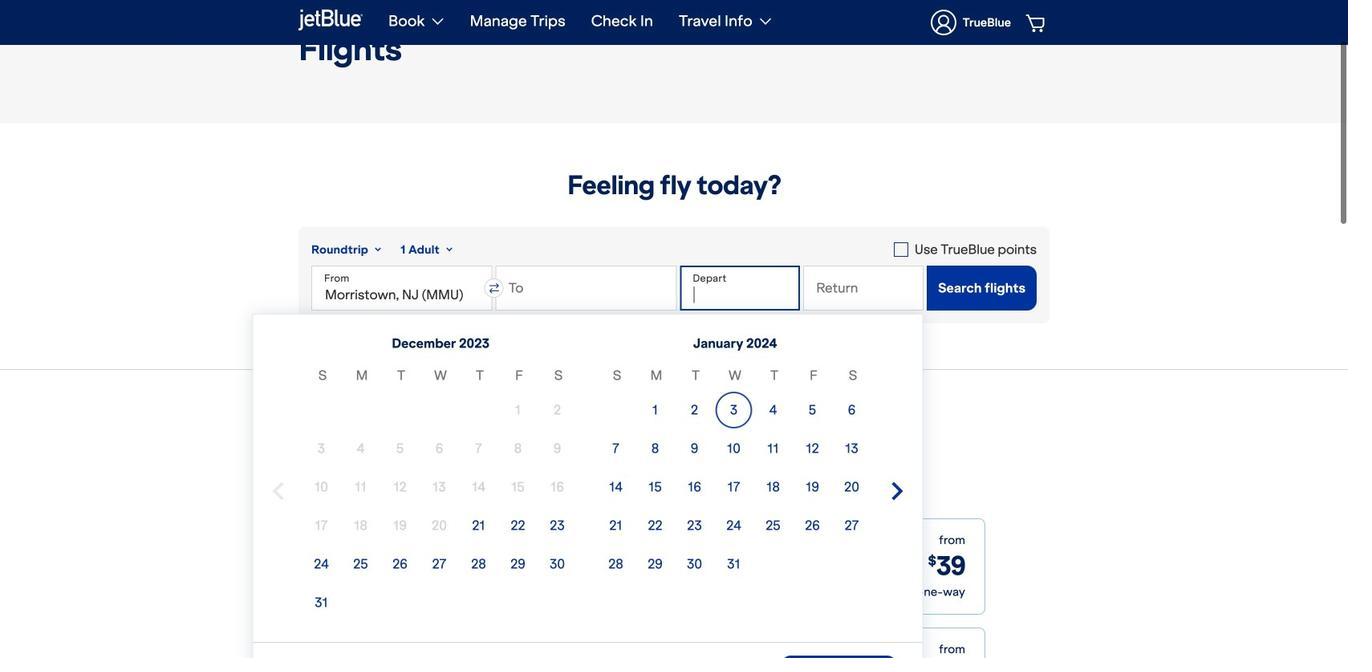 Task type: locate. For each thing, give the bounding box(es) containing it.
None text field
[[496, 227, 677, 272]]

opens modal on same screen image
[[605, 551, 614, 559]]

navigation
[[376, 0, 1050, 45]]

Depart Press DOWN ARROW key to select available dates field
[[680, 227, 800, 272]]

None text field
[[311, 227, 493, 272]]

jetblue image
[[299, 7, 363, 33]]



Task type: vqa. For each thing, say whether or not it's contained in the screenshot.
Depart Press DOWN ARROW key to select available dates field
yes



Task type: describe. For each thing, give the bounding box(es) containing it.
chicago image
[[364, 590, 504, 658]]

Return Press DOWN ARROW key to select available dates field
[[804, 227, 924, 272]]

shopping cart (empty) image
[[1026, 13, 1048, 32]]

opens modal on same screen image
[[602, 551, 614, 559]]

boston image
[[364, 481, 504, 575]]



